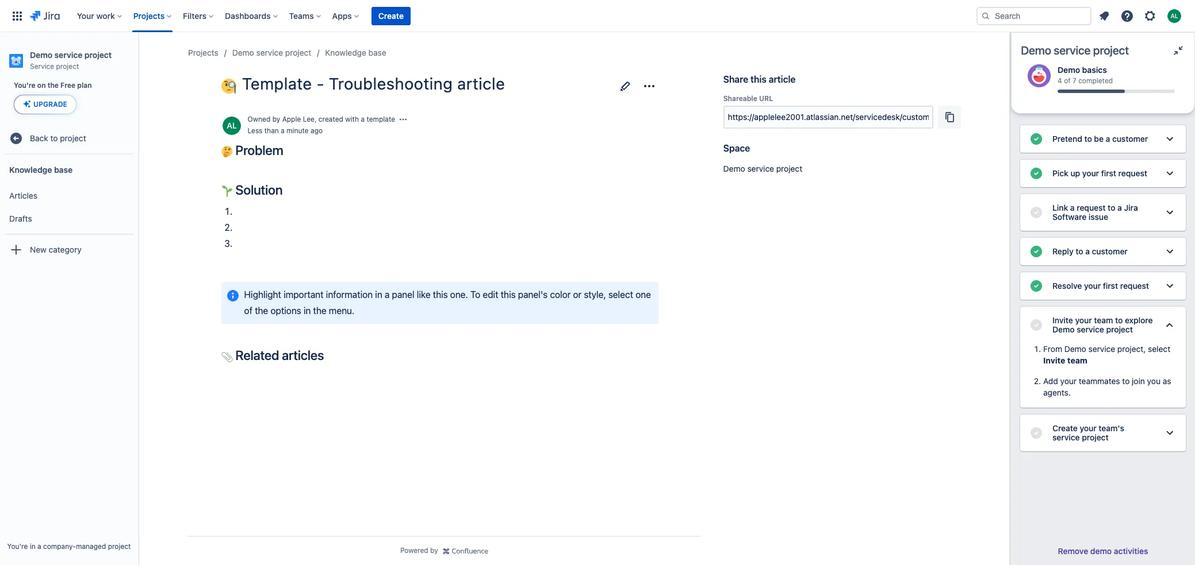Task type: vqa. For each thing, say whether or not it's contained in the screenshot.
tab list containing Add internal note
no



Task type: describe. For each thing, give the bounding box(es) containing it.
company-
[[43, 543, 76, 552]]

shareable url
[[723, 94, 773, 103]]

2 horizontal spatial demo service project
[[1021, 44, 1129, 57]]

customer inside 'reply to a customer' dropdown button
[[1092, 247, 1128, 257]]

checked image for invite
[[1030, 319, 1043, 332]]

you're on the free plan
[[14, 81, 92, 90]]

in
[[30, 543, 35, 552]]

link
[[1053, 203, 1068, 213]]

to right back at the left top
[[50, 133, 58, 143]]

request inside resolve your first request dropdown button
[[1120, 281, 1149, 291]]

share this article
[[723, 74, 796, 85]]

articles
[[9, 191, 37, 201]]

help image
[[1120, 9, 1134, 23]]

your profile and settings image
[[1168, 9, 1181, 23]]

settings image
[[1143, 9, 1157, 23]]

Shareable URL field
[[724, 107, 932, 128]]

checked image for resolve
[[1030, 280, 1043, 293]]

sidebar navigation image
[[125, 46, 151, 69]]

shareable
[[723, 94, 757, 103]]

your for first
[[1084, 281, 1101, 291]]

your work button
[[73, 7, 126, 25]]

explore
[[1125, 316, 1153, 326]]

base inside knowledge base link
[[368, 48, 386, 58]]

as
[[1163, 377, 1171, 386]]

you're in a company-managed project
[[7, 543, 131, 552]]

chevron image for link a request to a jira software issue
[[1163, 206, 1177, 220]]

appswitcher icon image
[[10, 9, 24, 23]]

category
[[49, 245, 82, 255]]

create for create your team's service project
[[1053, 424, 1078, 434]]

project inside the invite your team to explore demo service project
[[1106, 325, 1133, 335]]

upgrade
[[33, 100, 67, 109]]

reply to a customer
[[1053, 247, 1128, 257]]

powered
[[400, 547, 428, 556]]

demo down the dashboards
[[232, 48, 254, 58]]

pick up your first request
[[1053, 169, 1147, 178]]

Search field
[[977, 7, 1092, 25]]

drafts link
[[5, 208, 133, 231]]

select
[[1148, 345, 1170, 354]]

up
[[1071, 169, 1080, 178]]

request inside pick up your first request dropdown button
[[1118, 169, 1147, 178]]

create your team's service project button
[[1020, 415, 1186, 452]]

software
[[1053, 212, 1087, 222]]

pick up your first request button
[[1020, 160, 1186, 187]]

back to project
[[30, 133, 86, 143]]

demo basics 4 of 7 completed
[[1058, 65, 1113, 85]]

pick
[[1053, 169, 1069, 178]]

demo inside demo basics 4 of 7 completed
[[1058, 65, 1080, 75]]

your for teammates
[[1060, 377, 1077, 386]]

the
[[48, 81, 59, 90]]

your right up
[[1082, 169, 1099, 178]]

issue
[[1089, 212, 1108, 222]]

projects for projects "dropdown button" in the top left of the page
[[133, 11, 165, 20]]

team inside from demo service project, select invite team
[[1067, 356, 1087, 366]]

you're for you're on the free plan
[[14, 81, 35, 90]]

banner containing your work
[[0, 0, 1195, 32]]

article
[[769, 74, 796, 85]]

a right in
[[37, 543, 41, 552]]

remove
[[1058, 547, 1088, 557]]

new category
[[30, 245, 82, 255]]

activities
[[1114, 547, 1148, 557]]

you're for you're in a company-managed project
[[7, 543, 28, 552]]

invite your team to explore demo service project
[[1053, 316, 1153, 335]]

resolve your first request button
[[1020, 273, 1186, 300]]

new category button
[[5, 239, 133, 262]]

0 horizontal spatial knowledge base
[[9, 165, 73, 175]]

free
[[60, 81, 75, 90]]

0 horizontal spatial demo service project
[[232, 48, 311, 58]]

demo service project service project
[[30, 50, 112, 71]]

link a request to a jira software issue
[[1053, 203, 1138, 222]]

articles link
[[5, 185, 133, 208]]

knowledge base link
[[325, 46, 386, 60]]

new
[[30, 245, 46, 255]]

demo inside demo service project service project
[[30, 50, 52, 60]]

team inside the invite your team to explore demo service project
[[1094, 316, 1113, 326]]

service inside create your team's service project
[[1053, 433, 1080, 443]]

work
[[96, 11, 115, 20]]

invite inside the invite your team to explore demo service project
[[1053, 316, 1073, 326]]

resolve your first request
[[1053, 281, 1149, 291]]

first inside dropdown button
[[1101, 169, 1116, 178]]

of
[[1064, 77, 1071, 85]]

checked image for create
[[1030, 427, 1043, 441]]

demo service project link
[[232, 46, 311, 60]]

pretend to be a customer
[[1053, 134, 1148, 144]]

reply to a customer button
[[1020, 238, 1186, 266]]

team's
[[1099, 424, 1124, 434]]

service down space
[[747, 164, 774, 174]]

invite your team to explore demo service project button
[[1020, 307, 1186, 344]]

checked image for pretend
[[1030, 132, 1043, 146]]

create button
[[371, 7, 411, 25]]

your
[[77, 11, 94, 20]]

jira
[[1124, 203, 1138, 213]]

be
[[1094, 134, 1104, 144]]

collapse panel image
[[1172, 44, 1185, 58]]

checked image for pick
[[1030, 167, 1043, 181]]

back
[[30, 133, 48, 143]]

a right be at right
[[1106, 134, 1110, 144]]

7
[[1073, 77, 1077, 85]]

powered by link
[[400, 547, 488, 556]]

service inside from demo service project, select invite team
[[1089, 345, 1115, 354]]

service down the dashboards dropdown button
[[256, 48, 283, 58]]

your work
[[77, 11, 115, 20]]

filters button
[[180, 7, 218, 25]]

demo
[[1090, 547, 1112, 557]]



Task type: locate. For each thing, give the bounding box(es) containing it.
remove demo activities
[[1058, 547, 1148, 557]]

completed
[[1078, 77, 1113, 85]]

first right up
[[1101, 169, 1116, 178]]

agents.
[[1043, 388, 1071, 398]]

1 vertical spatial projects
[[188, 48, 218, 58]]

create right "apps" popup button
[[378, 11, 404, 20]]

add
[[1043, 377, 1058, 386]]

0 horizontal spatial create
[[378, 11, 404, 20]]

primary element
[[7, 0, 977, 32]]

demo up from
[[1053, 325, 1075, 335]]

invite
[[1053, 316, 1073, 326], [1043, 356, 1065, 366]]

space
[[723, 143, 750, 154]]

pretend
[[1053, 134, 1082, 144]]

pretend to be a customer button
[[1020, 125, 1186, 153]]

your right resolve
[[1084, 281, 1101, 291]]

chevron image
[[1163, 132, 1177, 146], [1163, 167, 1177, 181], [1163, 245, 1177, 259], [1163, 280, 1177, 293], [1163, 319, 1177, 332]]

to left jira
[[1108, 203, 1115, 213]]

checked image left 'link'
[[1030, 206, 1043, 220]]

1 vertical spatial customer
[[1092, 247, 1128, 257]]

checked image inside resolve your first request dropdown button
[[1030, 280, 1043, 293]]

confluence image
[[443, 547, 488, 556], [443, 547, 488, 556]]

knowledge base up articles on the left of page
[[9, 165, 73, 175]]

your for team
[[1075, 316, 1092, 326]]

your inside dropdown button
[[1084, 281, 1101, 291]]

to inside add your teammates to join you as agents.
[[1122, 377, 1130, 386]]

knowledge
[[325, 48, 366, 58], [9, 165, 52, 175]]

service down agents.
[[1053, 433, 1080, 443]]

you're left in
[[7, 543, 28, 552]]

request up the explore on the bottom of the page
[[1120, 281, 1149, 291]]

0 horizontal spatial team
[[1067, 356, 1087, 366]]

service down invite your team to explore demo service project dropdown button
[[1089, 345, 1115, 354]]

checked image inside invite your team to explore demo service project dropdown button
[[1030, 319, 1043, 332]]

0 horizontal spatial projects
[[133, 11, 165, 20]]

0 vertical spatial knowledge base
[[325, 48, 386, 58]]

invite inside from demo service project, select invite team
[[1043, 356, 1065, 366]]

2 chevron image from the top
[[1163, 427, 1177, 441]]

1 chevron image from the top
[[1163, 132, 1177, 146]]

demo right from
[[1064, 345, 1086, 354]]

request inside link a request to a jira software issue
[[1077, 203, 1106, 213]]

0 vertical spatial first
[[1101, 169, 1116, 178]]

1 horizontal spatial create
[[1053, 424, 1078, 434]]

demo service project up demo basics 4 of 7 completed
[[1021, 44, 1129, 57]]

powered by
[[400, 547, 438, 556]]

demo down space
[[723, 164, 745, 174]]

from demo service project, select invite team
[[1043, 345, 1170, 366]]

projects link
[[188, 46, 218, 60]]

to left the explore on the bottom of the page
[[1115, 316, 1123, 326]]

upgrade button
[[14, 96, 76, 114]]

chevron image for create your team's service project
[[1163, 427, 1177, 441]]

demo up of
[[1058, 65, 1080, 75]]

to left be at right
[[1084, 134, 1092, 144]]

chevron image
[[1163, 206, 1177, 220], [1163, 427, 1177, 441]]

0 vertical spatial invite
[[1053, 316, 1073, 326]]

0 vertical spatial you're
[[14, 81, 35, 90]]

create inside button
[[378, 11, 404, 20]]

request up jira
[[1118, 169, 1147, 178]]

customer inside pretend to be a customer dropdown button
[[1112, 134, 1148, 144]]

projects
[[133, 11, 165, 20], [188, 48, 218, 58]]

create down agents.
[[1053, 424, 1078, 434]]

your inside create your team's service project
[[1080, 424, 1097, 434]]

your up agents.
[[1060, 377, 1077, 386]]

chevron image for resolve your first request
[[1163, 280, 1177, 293]]

share
[[723, 74, 748, 85]]

1 vertical spatial create
[[1053, 424, 1078, 434]]

service up free
[[54, 50, 82, 60]]

1 horizontal spatial team
[[1094, 316, 1113, 326]]

invite up from
[[1053, 316, 1073, 326]]

checked image left the pretend
[[1030, 132, 1043, 146]]

demo service project down space
[[723, 164, 802, 174]]

notifications image
[[1097, 9, 1111, 23]]

projects for 'projects' link
[[188, 48, 218, 58]]

projects inside projects "dropdown button"
[[133, 11, 165, 20]]

demo down search field
[[1021, 44, 1051, 57]]

filters
[[183, 11, 207, 20]]

you
[[1147, 377, 1161, 386]]

to right reply
[[1076, 247, 1083, 257]]

0 vertical spatial customer
[[1112, 134, 1148, 144]]

4 chevron image from the top
[[1163, 280, 1177, 293]]

from
[[1043, 345, 1062, 354]]

0 vertical spatial request
[[1118, 169, 1147, 178]]

3 chevron image from the top
[[1163, 245, 1177, 259]]

service up from demo service project, select invite team
[[1077, 325, 1104, 335]]

to inside the invite your team to explore demo service project
[[1115, 316, 1123, 326]]

projects right work
[[133, 11, 165, 20]]

1 vertical spatial knowledge base
[[9, 165, 73, 175]]

checked image inside pretend to be a customer dropdown button
[[1030, 132, 1043, 146]]

0 vertical spatial projects
[[133, 11, 165, 20]]

back to project link
[[5, 127, 133, 150]]

checked image inside pick up your first request dropdown button
[[1030, 167, 1043, 181]]

project,
[[1117, 345, 1146, 354]]

jira image
[[30, 9, 60, 23], [30, 9, 60, 23]]

6 checked image from the top
[[1030, 427, 1043, 441]]

1 checked image from the top
[[1030, 132, 1043, 146]]

first
[[1101, 169, 1116, 178], [1103, 281, 1118, 291]]

create for create
[[378, 11, 404, 20]]

dashboards
[[225, 11, 271, 20]]

plan
[[77, 81, 92, 90]]

service inside demo service project service project
[[54, 50, 82, 60]]

1 vertical spatial first
[[1103, 281, 1118, 291]]

demo inside from demo service project, select invite team
[[1064, 345, 1086, 354]]

reply
[[1053, 247, 1074, 257]]

a right 'link'
[[1070, 203, 1075, 213]]

checked image left pick
[[1030, 167, 1043, 181]]

demo up 'service'
[[30, 50, 52, 60]]

request
[[1118, 169, 1147, 178], [1077, 203, 1106, 213], [1120, 281, 1149, 291]]

your
[[1082, 169, 1099, 178], [1084, 281, 1101, 291], [1075, 316, 1092, 326], [1060, 377, 1077, 386], [1080, 424, 1097, 434]]

basics
[[1082, 65, 1107, 75]]

add your teammates to join you as agents.
[[1043, 377, 1171, 398]]

a left jira
[[1118, 203, 1122, 213]]

apps
[[332, 11, 352, 20]]

demo service project
[[1021, 44, 1129, 57], [232, 48, 311, 58], [723, 164, 802, 174]]

a right reply
[[1085, 247, 1090, 257]]

team up 'teammates'
[[1067, 356, 1087, 366]]

5 checked image from the top
[[1030, 319, 1043, 332]]

create your team's service project
[[1053, 424, 1124, 443]]

0 vertical spatial base
[[368, 48, 386, 58]]

service inside the invite your team to explore demo service project
[[1077, 325, 1104, 335]]

resolve
[[1053, 281, 1082, 291]]

2 chevron image from the top
[[1163, 167, 1177, 181]]

knowledge base down "apps" popup button
[[325, 48, 386, 58]]

this
[[751, 74, 766, 85]]

1 vertical spatial chevron image
[[1163, 427, 1177, 441]]

1 vertical spatial base
[[54, 165, 73, 175]]

2 checked image from the top
[[1030, 167, 1043, 181]]

1 horizontal spatial demo service project
[[723, 164, 802, 174]]

0 horizontal spatial knowledge
[[9, 165, 52, 175]]

checked image for link
[[1030, 206, 1043, 220]]

service up demo basics 4 of 7 completed
[[1054, 44, 1091, 57]]

1 chevron image from the top
[[1163, 206, 1177, 220]]

your inside the invite your team to explore demo service project
[[1075, 316, 1092, 326]]

chevron image down as
[[1163, 427, 1177, 441]]

0 vertical spatial knowledge
[[325, 48, 366, 58]]

drafts
[[9, 214, 32, 224]]

1 vertical spatial request
[[1077, 203, 1106, 213]]

chevron image for pretend to be a customer
[[1163, 132, 1177, 146]]

4
[[1058, 77, 1062, 85]]

demo inside the invite your team to explore demo service project
[[1053, 325, 1075, 335]]

invite down from
[[1043, 356, 1065, 366]]

checked image left resolve
[[1030, 280, 1043, 293]]

teams button
[[286, 7, 325, 25]]

group containing articles
[[5, 181, 133, 234]]

0 horizontal spatial base
[[54, 165, 73, 175]]

url
[[759, 94, 773, 103]]

3 checked image from the top
[[1030, 206, 1043, 220]]

chevron image inside link a request to a jira software issue dropdown button
[[1163, 206, 1177, 220]]

your inside add your teammates to join you as agents.
[[1060, 377, 1077, 386]]

you're
[[14, 81, 35, 90], [7, 543, 28, 552]]

1 vertical spatial team
[[1067, 356, 1087, 366]]

teams
[[289, 11, 314, 20]]

1 vertical spatial invite
[[1043, 356, 1065, 366]]

chevron image for reply to a customer
[[1163, 245, 1177, 259]]

knowledge base
[[325, 48, 386, 58], [9, 165, 73, 175]]

link a request to a jira software issue button
[[1020, 194, 1186, 231]]

1 vertical spatial you're
[[7, 543, 28, 552]]

teammates
[[1079, 377, 1120, 386]]

projects down filters dropdown button
[[188, 48, 218, 58]]

customer
[[1112, 134, 1148, 144], [1092, 247, 1128, 257]]

chevron image inside create your team's service project dropdown button
[[1163, 427, 1177, 441]]

to inside link a request to a jira software issue
[[1108, 203, 1115, 213]]

request right 'link'
[[1077, 203, 1106, 213]]

chevron image for pick up your first request
[[1163, 167, 1177, 181]]

apps button
[[329, 7, 363, 25]]

team
[[1094, 316, 1113, 326], [1067, 356, 1087, 366]]

knowledge up articles on the left of page
[[9, 165, 52, 175]]

demo service project down the dashboards dropdown button
[[232, 48, 311, 58]]

knowledge down "apps" popup button
[[325, 48, 366, 58]]

first down 'reply to a customer' dropdown button
[[1103, 281, 1118, 291]]

chevron image inside 'reply to a customer' dropdown button
[[1163, 245, 1177, 259]]

search image
[[981, 11, 990, 20]]

0 vertical spatial team
[[1094, 316, 1113, 326]]

checked image
[[1030, 245, 1043, 259]]

0 vertical spatial create
[[378, 11, 404, 20]]

banner
[[0, 0, 1195, 32]]

base down create button in the top left of the page
[[368, 48, 386, 58]]

by
[[430, 547, 438, 556]]

1 horizontal spatial knowledge
[[325, 48, 366, 58]]

dashboards button
[[221, 7, 282, 25]]

join
[[1132, 377, 1145, 386]]

service
[[30, 62, 54, 71]]

chevron image for invite your team to explore demo service project
[[1163, 319, 1177, 332]]

on
[[37, 81, 46, 90]]

checked image
[[1030, 132, 1043, 146], [1030, 167, 1043, 181], [1030, 206, 1043, 220], [1030, 280, 1043, 293], [1030, 319, 1043, 332], [1030, 427, 1043, 441]]

2 vertical spatial request
[[1120, 281, 1149, 291]]

group
[[5, 181, 133, 234]]

5 chevron image from the top
[[1163, 319, 1177, 332]]

first inside dropdown button
[[1103, 281, 1118, 291]]

base
[[368, 48, 386, 58], [54, 165, 73, 175]]

project inside create your team's service project
[[1082, 433, 1109, 443]]

4 checked image from the top
[[1030, 280, 1043, 293]]

customer up resolve your first request dropdown button at the right of page
[[1092, 247, 1128, 257]]

checked image inside create your team's service project dropdown button
[[1030, 427, 1043, 441]]

create
[[378, 11, 404, 20], [1053, 424, 1078, 434]]

you're left on
[[14, 81, 35, 90]]

copy article link image
[[943, 110, 957, 124]]

base up articles link
[[54, 165, 73, 175]]

1 vertical spatial knowledge
[[9, 165, 52, 175]]

managed
[[76, 543, 106, 552]]

customer right be at right
[[1112, 134, 1148, 144]]

your down resolve
[[1075, 316, 1092, 326]]

1 horizontal spatial projects
[[188, 48, 218, 58]]

progress bar
[[1058, 90, 1175, 93]]

to left the join
[[1122, 377, 1130, 386]]

checked image inside link a request to a jira software issue dropdown button
[[1030, 206, 1043, 220]]

team down resolve your first request dropdown button at the right of page
[[1094, 316, 1113, 326]]

your for team's
[[1080, 424, 1097, 434]]

remove demo activities button
[[1057, 543, 1149, 561]]

projects button
[[130, 7, 176, 25]]

project
[[1093, 44, 1129, 57], [285, 48, 311, 58], [84, 50, 112, 60], [56, 62, 79, 71], [60, 133, 86, 143], [776, 164, 802, 174], [1106, 325, 1133, 335], [1082, 433, 1109, 443], [108, 543, 131, 552]]

checked image up from
[[1030, 319, 1043, 332]]

0 vertical spatial chevron image
[[1163, 206, 1177, 220]]

create inside create your team's service project
[[1053, 424, 1078, 434]]

1 horizontal spatial knowledge base
[[325, 48, 386, 58]]

your left team's
[[1080, 424, 1097, 434]]

1 horizontal spatial base
[[368, 48, 386, 58]]

checked image down agents.
[[1030, 427, 1043, 441]]

chevron image right jira
[[1163, 206, 1177, 220]]



